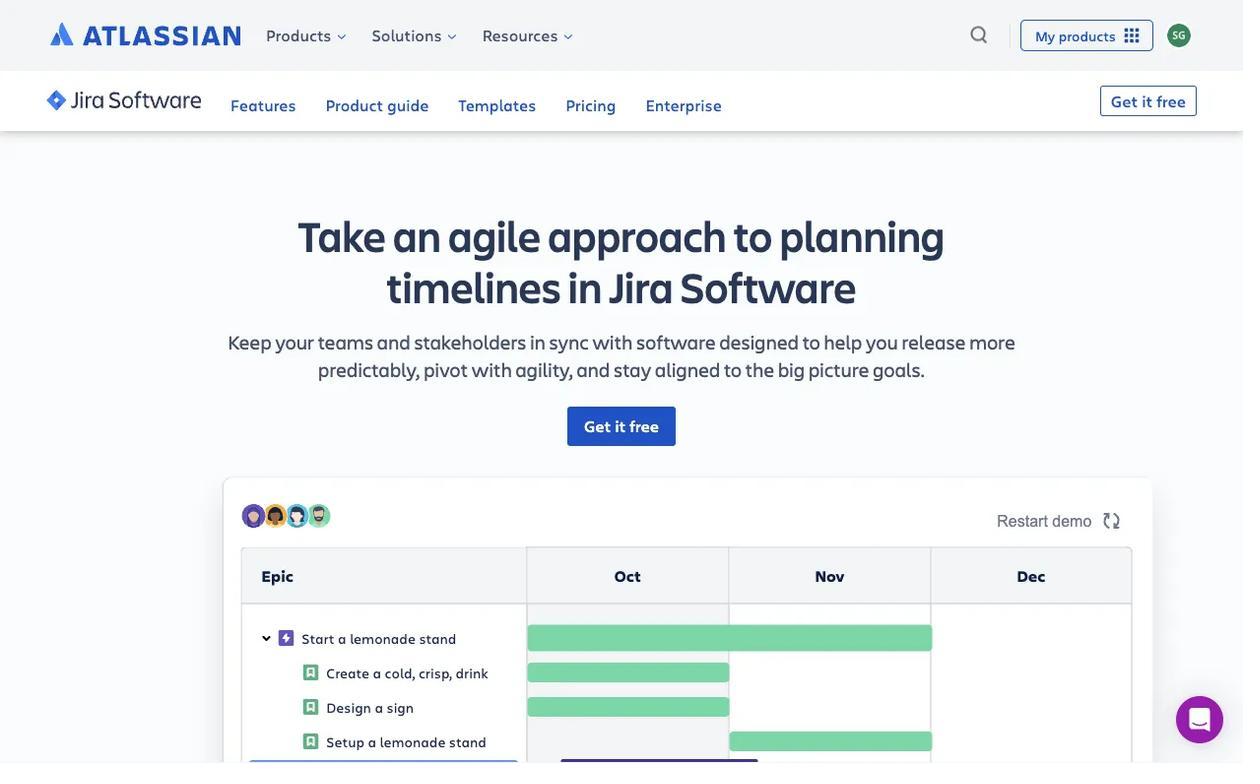 Task type: vqa. For each thing, say whether or not it's contained in the screenshot.
Certain
no



Task type: locate. For each thing, give the bounding box(es) containing it.
predictably,
[[318, 356, 420, 382]]

designed
[[719, 328, 799, 354]]

1 vertical spatial get
[[584, 416, 611, 437]]

0 horizontal spatial get
[[584, 416, 611, 437]]

nov
[[815, 565, 845, 586]]

and up 'predictably,'
[[377, 328, 411, 354]]

stand down the design a sign button
[[449, 732, 487, 751]]

0 vertical spatial with
[[592, 328, 633, 354]]

1 vertical spatial it
[[615, 416, 626, 437]]

0 horizontal spatial it
[[615, 416, 626, 437]]

lemonade inside the setup a lemonade stand button
[[380, 732, 446, 751]]

story. image for design
[[303, 699, 319, 715]]

lemonade for start
[[350, 629, 416, 648]]

a
[[338, 629, 346, 648], [373, 663, 381, 682], [375, 698, 383, 717], [368, 732, 376, 751]]

lemonade up cold,
[[350, 629, 416, 648]]

to
[[734, 206, 772, 264], [803, 328, 821, 354], [724, 356, 742, 382]]

0 vertical spatial get
[[1111, 90, 1138, 111]]

lemonade for setup
[[380, 732, 446, 751]]

story. image
[[303, 665, 319, 681]]

to inside take an agile approach to planning timelines in jira software
[[734, 206, 772, 264]]

design a sign button
[[297, 696, 526, 718]]

your
[[275, 328, 314, 354]]

in up agility,
[[530, 328, 546, 354]]

you
[[866, 328, 898, 354]]

lemonade down the design a sign button
[[380, 732, 446, 751]]

0 horizontal spatial get it free
[[584, 416, 659, 437]]

oct
[[615, 565, 641, 586]]

2 story. image from the top
[[303, 734, 319, 750]]

restart demo
[[997, 512, 1092, 530]]

start a lemonade stand
[[302, 629, 456, 648]]

get
[[1111, 90, 1138, 111], [584, 416, 611, 437]]

with up stay
[[592, 328, 633, 354]]

0 horizontal spatial with
[[472, 356, 512, 382]]

0 vertical spatial it
[[1142, 90, 1153, 111]]

1 horizontal spatial get it free link
[[1100, 86, 1197, 116]]

features link
[[231, 71, 296, 130]]

templates link
[[458, 71, 536, 130]]

restart demo button
[[985, 503, 1135, 539]]

setup a lemonade stand button
[[297, 731, 526, 753]]

guide
[[387, 94, 429, 115]]

1 horizontal spatial get it free
[[1111, 90, 1186, 111]]

0 vertical spatial lemonade
[[350, 629, 416, 648]]

resources
[[482, 25, 558, 46]]

story. image
[[303, 699, 319, 715], [303, 734, 319, 750]]

1 horizontal spatial get
[[1111, 90, 1138, 111]]

0 vertical spatial story. image
[[303, 699, 319, 715]]

a inside 'button'
[[338, 629, 346, 648]]

cold,
[[385, 663, 415, 682]]

get it free link down stay
[[567, 407, 676, 446]]

software
[[680, 257, 856, 315]]

0 vertical spatial and
[[377, 328, 411, 354]]

software
[[636, 328, 716, 354]]

0 horizontal spatial free
[[630, 416, 659, 437]]

and
[[377, 328, 411, 354], [577, 356, 610, 382]]

it for top get it free "link"
[[1142, 90, 1153, 111]]

0 vertical spatial in
[[568, 257, 602, 315]]

story. image inside the design a sign button
[[303, 699, 319, 715]]

resources link
[[469, 21, 583, 50]]

a right 'setup'
[[368, 732, 376, 751]]

0 vertical spatial free
[[1157, 90, 1186, 111]]

a for setup
[[368, 732, 376, 751]]

1 vertical spatial story. image
[[303, 734, 319, 750]]

planning
[[780, 206, 945, 264]]

1 vertical spatial get it free link
[[567, 407, 676, 446]]

it down stay
[[615, 416, 626, 437]]

0 horizontal spatial in
[[530, 328, 546, 354]]

create
[[326, 663, 369, 682]]

setup
[[326, 732, 365, 751]]

with down stakeholders
[[472, 356, 512, 382]]

lemonade
[[350, 629, 416, 648], [380, 732, 446, 751]]

templates
[[458, 94, 536, 115]]

it
[[1142, 90, 1153, 111], [615, 416, 626, 437]]

create a cold, crisp, drink
[[326, 663, 488, 682]]

agile
[[448, 206, 541, 264]]

stay
[[614, 356, 652, 382]]

get it free down stay
[[584, 416, 659, 437]]

stand inside button
[[449, 732, 487, 751]]

in inside keep your teams and stakeholders in sync with software designed to help you release more predictably, pivot with agility, and stay aligned to the big picture goals.
[[530, 328, 546, 354]]

in left jira
[[568, 257, 602, 315]]

stand for start a lemonade stand
[[419, 629, 456, 648]]

aligned
[[655, 356, 720, 382]]

1 story. image from the top
[[303, 699, 319, 715]]

create a cold, crisp, drink button
[[297, 662, 526, 684]]

1 vertical spatial in
[[530, 328, 546, 354]]

pricing
[[566, 94, 616, 115]]

1 vertical spatial and
[[577, 356, 610, 382]]

free
[[1157, 90, 1186, 111], [630, 416, 659, 437]]

start
[[302, 629, 334, 648]]

free down sam green icon
[[1157, 90, 1186, 111]]

it for the bottommost get it free "link"
[[615, 416, 626, 437]]

epic
[[261, 565, 294, 586]]

0 horizontal spatial get it free link
[[567, 407, 676, 446]]

and down sync
[[577, 356, 610, 382]]

free down stay
[[630, 416, 659, 437]]

0 vertical spatial get it free
[[1111, 90, 1186, 111]]

solutions
[[372, 25, 442, 46]]

stand for setup a lemonade stand
[[449, 732, 487, 751]]

agility,
[[516, 356, 573, 382]]

1 horizontal spatial and
[[577, 356, 610, 382]]

1 vertical spatial get it free
[[584, 416, 659, 437]]

story. image down story. image
[[303, 699, 319, 715]]

design a sign
[[326, 698, 414, 717]]

demo
[[1052, 512, 1092, 530]]

get down keep your teams and stakeholders in sync with software designed to help you release more predictably, pivot with agility, and stay aligned to the big picture goals.
[[584, 416, 611, 437]]

app switcher image
[[1121, 25, 1143, 46]]

start a lemonade stand button
[[249, 626, 518, 651]]

get it free link down app switcher image
[[1100, 86, 1197, 116]]

story. image inside the setup a lemonade stand button
[[303, 734, 319, 750]]

lemonade inside start a lemonade stand 'button'
[[350, 629, 416, 648]]

story. image left 'setup'
[[303, 734, 319, 750]]

stand up crisp,
[[419, 629, 456, 648]]

1 horizontal spatial in
[[568, 257, 602, 315]]

product guide
[[326, 94, 429, 115]]

pivot
[[424, 356, 468, 382]]

a left sign
[[375, 698, 383, 717]]

1 vertical spatial lemonade
[[380, 732, 446, 751]]

stand inside 'button'
[[419, 629, 456, 648]]

get down app switcher image
[[1111, 90, 1138, 111]]

get it free
[[1111, 90, 1186, 111], [584, 416, 659, 437]]

0 vertical spatial to
[[734, 206, 772, 264]]

1 horizontal spatial with
[[592, 328, 633, 354]]

it down app switcher image
[[1142, 90, 1153, 111]]

1 vertical spatial stand
[[449, 732, 487, 751]]

0 vertical spatial stand
[[419, 629, 456, 648]]

1 horizontal spatial it
[[1142, 90, 1153, 111]]

sync
[[549, 328, 589, 354]]

stand
[[419, 629, 456, 648], [449, 732, 487, 751]]

get it free down app switcher image
[[1111, 90, 1186, 111]]

keep
[[228, 328, 272, 354]]

1 vertical spatial free
[[630, 416, 659, 437]]

stakeholders
[[414, 328, 527, 354]]

a left cold,
[[373, 663, 381, 682]]

get it free link
[[1100, 86, 1197, 116], [567, 407, 676, 446]]

in
[[568, 257, 602, 315], [530, 328, 546, 354]]

with
[[592, 328, 633, 354], [472, 356, 512, 382]]

get it free for the bottommost get it free "link"
[[584, 416, 659, 437]]

a right "start"
[[338, 629, 346, 648]]

products link
[[252, 21, 356, 50]]



Task type: describe. For each thing, give the bounding box(es) containing it.
get it free for top get it free "link"
[[1111, 90, 1186, 111]]

get for top get it free "link"
[[1111, 90, 1138, 111]]

big
[[778, 356, 805, 382]]

collection of user avatars showing team members image
[[241, 503, 331, 529]]

a for design
[[375, 698, 383, 717]]

more
[[969, 328, 1016, 354]]

a for start
[[338, 629, 346, 648]]

drink
[[456, 663, 488, 682]]

product guide link
[[326, 71, 429, 130]]

1 vertical spatial with
[[472, 356, 512, 382]]

pricing link
[[566, 71, 616, 130]]

sam green image
[[1167, 24, 1191, 47]]

restart
[[997, 512, 1048, 530]]

features
[[231, 94, 296, 115]]

an
[[393, 206, 441, 264]]

the
[[746, 356, 775, 382]]

1 vertical spatial to
[[803, 328, 821, 354]]

design
[[326, 698, 371, 717]]

a for create
[[373, 663, 381, 682]]

dec
[[1017, 565, 1046, 586]]

get for the bottommost get it free "link"
[[584, 416, 611, 437]]

keep your teams and stakeholders in sync with software designed to help you release more predictably, pivot with agility, and stay aligned to the big picture goals.
[[228, 328, 1016, 382]]

epic. image
[[278, 630, 294, 646]]

teams
[[318, 328, 374, 354]]

enterprise link
[[646, 71, 722, 130]]

picture
[[809, 356, 869, 382]]

enterprise
[[646, 94, 722, 115]]

take
[[298, 206, 386, 264]]

2 vertical spatial to
[[724, 356, 742, 382]]

release
[[902, 328, 966, 354]]

setup a lemonade stand
[[326, 732, 487, 751]]

timelines
[[387, 257, 561, 315]]

take an agile approach to planning timelines in jira software
[[298, 206, 945, 315]]

approach
[[548, 206, 727, 264]]

sign
[[387, 698, 414, 717]]

jira
[[609, 257, 673, 315]]

help
[[824, 328, 862, 354]]

0 horizontal spatial and
[[377, 328, 411, 354]]

solutions link
[[358, 21, 467, 50]]

goals.
[[873, 356, 925, 382]]

atlassian logo image
[[50, 22, 240, 46]]

story. image for setup
[[303, 734, 319, 750]]

in inside take an agile approach to planning timelines in jira software
[[568, 257, 602, 315]]

crisp,
[[419, 663, 452, 682]]

0 vertical spatial get it free link
[[1100, 86, 1197, 116]]

product
[[326, 94, 383, 115]]

1 horizontal spatial free
[[1157, 90, 1186, 111]]

products
[[266, 25, 331, 46]]



